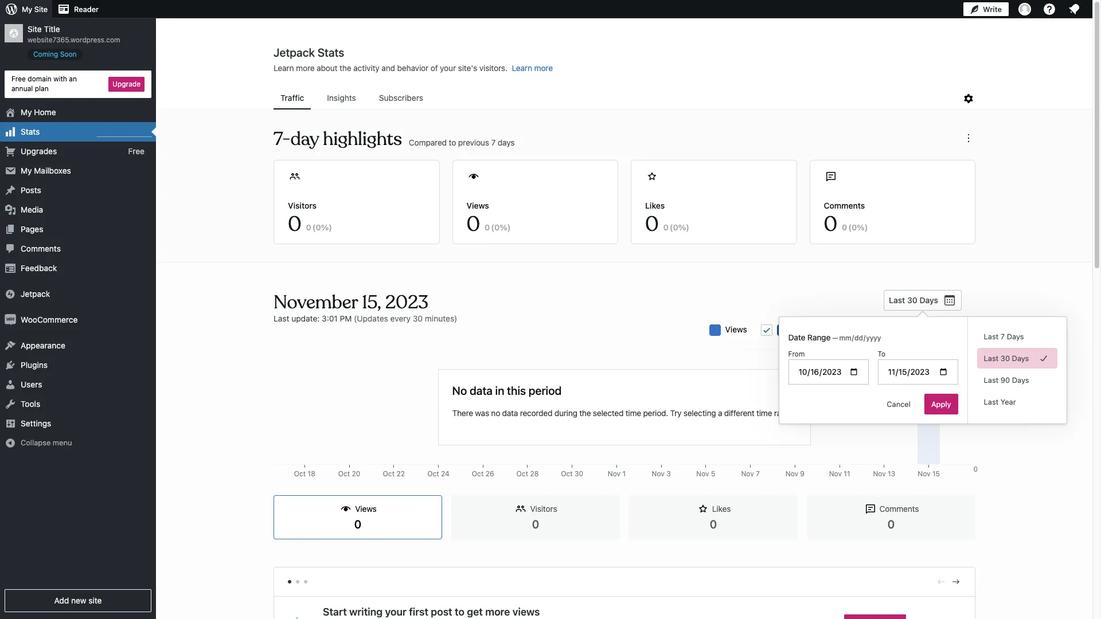 Task type: describe. For each thing, give the bounding box(es) containing it.
in
[[495, 384, 504, 397]]

nov 13
[[873, 470, 896, 478]]

none date field inside date range tooltip
[[838, 333, 901, 344]]

last inside last 7 days button
[[984, 332, 999, 341]]

nov for nov 15
[[918, 470, 931, 478]]

1 horizontal spatial last 30 days button
[[977, 348, 1058, 369]]

1 vertical spatial your
[[385, 606, 407, 618]]

more
[[296, 63, 315, 73]]

18
[[308, 470, 315, 478]]

100,000 2 0
[[952, 350, 978, 474]]

days inside jetpack stats main content
[[920, 295, 938, 305]]

cancel
[[887, 400, 911, 409]]

my for my home
[[21, 107, 32, 117]]

15,
[[362, 291, 381, 314]]

comments 0
[[880, 504, 919, 531]]

7-
[[274, 127, 291, 151]]

100,000 for 100,000 2 0
[[952, 350, 978, 359]]

oct 20
[[338, 470, 360, 478]]

pages
[[21, 224, 43, 234]]

nov 1
[[608, 470, 626, 478]]

range
[[808, 333, 831, 342]]

my home link
[[0, 102, 156, 122]]

pages link
[[0, 219, 156, 239]]

collapse menu link
[[0, 433, 156, 452]]

0 inside comments 0
[[888, 518, 895, 531]]

coming
[[33, 50, 58, 59]]

comments for comments 0
[[880, 504, 919, 514]]

posts
[[21, 185, 41, 195]]

activity
[[353, 63, 380, 73]]

highest hourly views 0 image
[[97, 129, 151, 137]]

visitors 0 0 ( 0 %)
[[288, 201, 332, 237]]

nov 11
[[829, 470, 850, 478]]

oct 24
[[427, 470, 450, 478]]

my profile image
[[1019, 3, 1031, 15]]

jetpack
[[21, 289, 50, 299]]

jetpack link
[[0, 284, 156, 304]]

( for visitors 0 0 ( 0 %)
[[313, 223, 316, 232]]

from
[[788, 350, 805, 359]]

there was no data recorded during the selected time period. try selecting a different time range.
[[452, 408, 797, 418]]

add new site
[[54, 596, 102, 606]]

nov for nov 1
[[608, 470, 621, 478]]

0 inside visitors 0
[[532, 518, 539, 531]]

free for free
[[128, 146, 145, 156]]

site's
[[458, 63, 477, 73]]

woocommerce
[[21, 315, 78, 324]]

nov 3
[[652, 470, 671, 478]]

nov for nov 5
[[697, 470, 709, 478]]

100,000 for 100,000
[[952, 470, 978, 478]]

comments for comments
[[21, 244, 61, 253]]

7 for nov 7
[[756, 470, 760, 478]]

0 vertical spatial site
[[34, 5, 48, 14]]

11
[[844, 470, 850, 478]]

learn
[[274, 63, 294, 73]]

likes for likes 0 0 ( 0 %)
[[645, 201, 665, 211]]

free for free domain with an annual plan
[[11, 75, 26, 83]]

1 vertical spatial to
[[455, 606, 465, 618]]

next image
[[951, 577, 961, 587]]

site title website7365.wordpress.com coming soon
[[28, 24, 120, 59]]

last 7 days
[[984, 332, 1024, 341]]

nov 9
[[786, 470, 805, 478]]

comments link
[[0, 239, 156, 258]]

9
[[800, 470, 805, 478]]

oct for oct 20
[[338, 470, 350, 478]]

days for last 90 days button
[[1012, 376, 1029, 385]]

and
[[382, 63, 395, 73]]

feedback
[[21, 263, 57, 273]]

learn more
[[512, 63, 553, 73]]

0 inside 100,000 2 0
[[974, 465, 978, 474]]

annual plan
[[11, 84, 49, 93]]

likes 0
[[710, 504, 731, 531]]

oct for oct 30
[[561, 470, 573, 478]]

stats link
[[0, 122, 156, 141]]

img image for jetpack
[[5, 288, 16, 300]]

insights
[[327, 93, 356, 103]]

highlights
[[323, 127, 402, 151]]

days for last 7 days button
[[1007, 332, 1024, 341]]

30 inside date range tooltip
[[1001, 354, 1010, 363]]

3
[[667, 470, 671, 478]]

more views
[[485, 606, 540, 618]]

jetpack stats main content
[[157, 45, 1101, 620]]

media link
[[0, 200, 156, 219]]

oct for oct 22
[[383, 470, 395, 478]]

add new site link
[[5, 590, 151, 613]]

( for comments 0 0 ( 0 %)
[[849, 223, 852, 232]]

26
[[486, 470, 494, 478]]

13
[[888, 470, 896, 478]]

visitors 0
[[530, 504, 557, 531]]

my mailboxes
[[21, 166, 71, 175]]

visitors for visitors 0 0 ( 0 %)
[[288, 201, 317, 211]]

november
[[274, 291, 358, 314]]

help image
[[1043, 2, 1057, 16]]

free domain with an annual plan
[[11, 75, 77, 93]]

none checkbox inside jetpack stats main content
[[761, 325, 773, 336]]

recorded
[[520, 408, 553, 418]]

selected
[[593, 408, 624, 418]]

the inside jetpack stats learn more about the activity and behavior of your site's visitors. learn more
[[340, 63, 351, 73]]

traffic
[[281, 93, 304, 103]]

subscribers link
[[372, 88, 430, 108]]

menu
[[53, 438, 72, 447]]

jetpack stats learn more about the activity and behavior of your site's visitors. learn more
[[274, 46, 553, 73]]

posts link
[[0, 180, 156, 200]]

upgrades
[[21, 146, 57, 156]]

appearance
[[21, 340, 65, 350]]

0 vertical spatial to
[[449, 137, 456, 147]]

views 0
[[354, 504, 377, 531]]

settings link
[[0, 414, 156, 433]]

menu inside jetpack stats main content
[[274, 88, 962, 110]]

date range —
[[788, 333, 838, 342]]

reader
[[74, 5, 99, 14]]

30 inside november 15, 2023 last update: 3:01 pm (updates every 30 minutes)
[[413, 314, 423, 324]]

minutes)
[[425, 314, 457, 324]]

last inside november 15, 2023 last update: 3:01 pm (updates every 30 minutes)
[[274, 314, 289, 324]]

7-day highlights
[[274, 127, 402, 151]]

no
[[452, 384, 467, 397]]

selecting
[[684, 408, 716, 418]]

appearance link
[[0, 336, 156, 355]]

(updates
[[354, 314, 388, 324]]

last inside last year button
[[984, 398, 999, 407]]

upgrade
[[112, 80, 141, 88]]

no
[[491, 408, 500, 418]]

traffic link
[[274, 88, 311, 108]]

a
[[718, 408, 722, 418]]

img image for woocommerce
[[5, 314, 16, 326]]

year
[[1001, 398, 1016, 407]]

0 horizontal spatial 7
[[491, 137, 496, 147]]

likes for likes 0
[[712, 504, 731, 514]]



Task type: locate. For each thing, give the bounding box(es) containing it.
nov for nov 7
[[741, 470, 754, 478]]

oct 28
[[517, 470, 539, 478]]

1 horizontal spatial your
[[440, 63, 456, 73]]

1 img image from the top
[[5, 288, 16, 300]]

0 vertical spatial last 30 days
[[889, 295, 938, 305]]

views
[[467, 201, 489, 211], [725, 325, 747, 334], [355, 504, 377, 514]]

likes inside likes 0
[[712, 504, 731, 514]]

nov left 11
[[829, 470, 842, 478]]

about
[[317, 63, 338, 73]]

( for views 0 0 ( 0 %)
[[491, 223, 494, 232]]

time left range. at the right bottom of page
[[757, 408, 772, 418]]

oct right 28
[[561, 470, 573, 478]]

new
[[71, 596, 86, 606]]

2 ( from the left
[[491, 223, 494, 232]]

site
[[89, 596, 102, 606]]

free up annual plan
[[11, 75, 26, 83]]

2 nov from the left
[[652, 470, 665, 478]]

your inside jetpack stats learn more about the activity and behavior of your site's visitors. learn more
[[440, 63, 456, 73]]

2 100,000 from the top
[[952, 470, 978, 478]]

4 ( from the left
[[849, 223, 852, 232]]

nov left 1
[[608, 470, 621, 478]]

visitors for visitors 0
[[530, 504, 557, 514]]

( inside visitors 0 0 ( 0 %)
[[313, 223, 316, 232]]

From date field
[[788, 360, 869, 385]]

site inside site title website7365.wordpress.com coming soon
[[28, 24, 42, 34]]

1 horizontal spatial free
[[128, 146, 145, 156]]

2 horizontal spatial comments
[[880, 504, 919, 514]]

2 horizontal spatial 7
[[1001, 332, 1005, 341]]

0 vertical spatial your
[[440, 63, 456, 73]]

1 ( from the left
[[313, 223, 316, 232]]

free down 'highest hourly views 0' image on the left
[[128, 146, 145, 156]]

free inside free domain with an annual plan
[[11, 75, 26, 83]]

1 time from the left
[[626, 408, 641, 418]]

writing
[[349, 606, 383, 618]]

my mailboxes link
[[0, 161, 156, 180]]

to
[[449, 137, 456, 147], [455, 606, 465, 618]]

1 horizontal spatial the
[[579, 408, 591, 418]]

previous image
[[936, 577, 946, 587]]

%) for likes 0 0 ( 0 %)
[[678, 223, 690, 232]]

0 vertical spatial views
[[467, 201, 489, 211]]

date range tooltip
[[779, 311, 1067, 424]]

0 horizontal spatial data
[[470, 384, 493, 397]]

0 vertical spatial visitors
[[288, 201, 317, 211]]

menu containing traffic
[[274, 88, 962, 110]]

views for views
[[725, 325, 747, 334]]

2 time from the left
[[757, 408, 772, 418]]

22
[[397, 470, 405, 478]]

oct 30
[[561, 470, 583, 478]]

7 oct from the left
[[561, 470, 573, 478]]

0 horizontal spatial likes
[[645, 201, 665, 211]]

img image left jetpack
[[5, 288, 16, 300]]

with
[[53, 75, 67, 83]]

comments inside "link"
[[21, 244, 61, 253]]

0 vertical spatial data
[[470, 384, 493, 397]]

2 img image from the top
[[5, 314, 16, 326]]

0 vertical spatial 100,000
[[952, 350, 978, 359]]

site up title
[[34, 5, 48, 14]]

None checkbox
[[761, 325, 773, 336]]

1 vertical spatial views
[[725, 325, 747, 334]]

visitors
[[288, 201, 317, 211], [530, 504, 557, 514]]

subscribers
[[379, 93, 423, 103]]

views for views 0
[[355, 504, 377, 514]]

1 horizontal spatial time
[[757, 408, 772, 418]]

1 vertical spatial last 30 days
[[984, 354, 1029, 363]]

your left first
[[385, 606, 407, 618]]

feedback link
[[0, 258, 156, 278]]

nov right 5 at the bottom right of the page
[[741, 470, 754, 478]]

0 horizontal spatial views
[[355, 504, 377, 514]]

last 30 days
[[889, 295, 938, 305], [984, 354, 1029, 363]]

1 horizontal spatial comments
[[824, 201, 865, 211]]

mailboxes
[[34, 166, 71, 175]]

5 oct from the left
[[472, 470, 484, 478]]

4 %) from the left
[[857, 223, 868, 232]]

1 nov from the left
[[608, 470, 621, 478]]

90
[[1001, 376, 1010, 385]]

0 inside likes 0
[[710, 518, 717, 531]]

7 left days on the top left
[[491, 137, 496, 147]]

7 inside last 7 days button
[[1001, 332, 1005, 341]]

%) for comments 0 0 ( 0 %)
[[857, 223, 868, 232]]

during
[[555, 408, 577, 418]]

0 horizontal spatial last 30 days button
[[884, 290, 962, 311]]

To date field
[[878, 360, 958, 385]]

1 horizontal spatial visitors
[[530, 504, 557, 514]]

data right no
[[502, 408, 518, 418]]

days
[[498, 137, 515, 147]]

users link
[[0, 375, 156, 394]]

0 horizontal spatial free
[[11, 75, 26, 83]]

%) for visitors 0 0 ( 0 %)
[[321, 223, 332, 232]]

5 nov from the left
[[786, 470, 798, 478]]

30
[[907, 295, 918, 305], [413, 314, 423, 324], [1001, 354, 1010, 363], [575, 470, 583, 478]]

nov left 5 at the bottom right of the page
[[697, 470, 709, 478]]

data
[[470, 384, 493, 397], [502, 408, 518, 418]]

nov for nov 13
[[873, 470, 886, 478]]

comments
[[824, 201, 865, 211], [21, 244, 61, 253], [880, 504, 919, 514]]

last inside last 90 days button
[[984, 376, 999, 385]]

oct 18
[[294, 470, 315, 478]]

oct left 20
[[338, 470, 350, 478]]

7 up 90
[[1001, 332, 1005, 341]]

time left period.
[[626, 408, 641, 418]]

my site link
[[0, 0, 52, 18]]

menu
[[274, 88, 962, 110]]

1 vertical spatial the
[[579, 408, 591, 418]]

your right of
[[440, 63, 456, 73]]

my for my site
[[22, 5, 32, 14]]

oct
[[294, 470, 306, 478], [338, 470, 350, 478], [383, 470, 395, 478], [427, 470, 439, 478], [472, 470, 484, 478], [517, 470, 528, 478], [561, 470, 573, 478]]

period.
[[643, 408, 668, 418]]

days
[[920, 295, 938, 305], [1007, 332, 1024, 341], [1012, 354, 1029, 363], [1012, 376, 1029, 385]]

0 vertical spatial free
[[11, 75, 26, 83]]

data left in
[[470, 384, 493, 397]]

7
[[491, 137, 496, 147], [1001, 332, 1005, 341], [756, 470, 760, 478]]

0 horizontal spatial comments
[[21, 244, 61, 253]]

tools
[[21, 399, 40, 409]]

img image left woocommerce
[[5, 314, 16, 326]]

0 horizontal spatial your
[[385, 606, 407, 618]]

likes inside likes 0 0 ( 0 %)
[[645, 201, 665, 211]]

0 vertical spatial comments
[[824, 201, 865, 211]]

last 30 days inside jetpack stats main content
[[889, 295, 938, 305]]

reader link
[[52, 0, 103, 18]]

oct left 24
[[427, 470, 439, 478]]

comments inside comments 0 0 ( 0 %)
[[824, 201, 865, 211]]

1 vertical spatial visitors
[[530, 504, 557, 514]]

nov left 3
[[652, 470, 665, 478]]

img image inside jetpack link
[[5, 288, 16, 300]]

my left the home
[[21, 107, 32, 117]]

1
[[623, 470, 626, 478]]

img image
[[5, 288, 16, 300], [5, 314, 16, 326]]

nov for nov 3
[[652, 470, 665, 478]]

visitors inside visitors 0 0 ( 0 %)
[[288, 201, 317, 211]]

7 nov from the left
[[873, 470, 886, 478]]

0 vertical spatial 7
[[491, 137, 496, 147]]

0 horizontal spatial visitors
[[288, 201, 317, 211]]

was
[[475, 408, 489, 418]]

2 vertical spatial views
[[355, 504, 377, 514]]

2 vertical spatial 7
[[756, 470, 760, 478]]

1 vertical spatial likes
[[712, 504, 731, 514]]

views inside views 0 0 ( 0 %)
[[467, 201, 489, 211]]

nov for nov 11
[[829, 470, 842, 478]]

oct 26
[[472, 470, 494, 478]]

comments for comments 0 0 ( 0 %)
[[824, 201, 865, 211]]

0 horizontal spatial the
[[340, 63, 351, 73]]

oct left 26
[[472, 470, 484, 478]]

the right during
[[579, 408, 591, 418]]

1 oct from the left
[[294, 470, 306, 478]]

views 0 0 ( 0 %)
[[467, 201, 511, 237]]

3 ( from the left
[[670, 223, 673, 232]]

( inside views 0 0 ( 0 %)
[[491, 223, 494, 232]]

1 100,000 from the top
[[952, 350, 978, 359]]

nov left 13
[[873, 470, 886, 478]]

0 horizontal spatial time
[[626, 408, 641, 418]]

0 vertical spatial likes
[[645, 201, 665, 211]]

1 vertical spatial free
[[128, 146, 145, 156]]

nov for nov 9
[[786, 470, 798, 478]]

users
[[21, 379, 42, 389]]

write link
[[964, 0, 1009, 18]]

last 30 days button inside jetpack stats main content
[[884, 290, 962, 311]]

None date field
[[838, 333, 901, 344]]

0 vertical spatial my
[[22, 5, 32, 14]]

the right about at the left of page
[[340, 63, 351, 73]]

1 vertical spatial img image
[[5, 314, 16, 326]]

nov left 9
[[786, 470, 798, 478]]

views for views 0 0 ( 0 %)
[[467, 201, 489, 211]]

days for the right last 30 days button
[[1012, 354, 1029, 363]]

0 vertical spatial last 30 days button
[[884, 290, 962, 311]]

1 horizontal spatial data
[[502, 408, 518, 418]]

last 7 days button
[[977, 326, 1058, 347]]

home
[[34, 107, 56, 117]]

3 oct from the left
[[383, 470, 395, 478]]

oct for oct 24
[[427, 470, 439, 478]]

%) for views 0 0 ( 0 %)
[[500, 223, 511, 232]]

my site
[[22, 5, 48, 14]]

1 %) from the left
[[321, 223, 332, 232]]

1 horizontal spatial likes
[[712, 504, 731, 514]]

img image inside woocommerce link
[[5, 314, 16, 326]]

my up posts
[[21, 166, 32, 175]]

7 for last 7 days
[[1001, 332, 1005, 341]]

( for likes 0 0 ( 0 %)
[[670, 223, 673, 232]]

nov left the 15
[[918, 470, 931, 478]]

try
[[670, 408, 682, 418]]

there
[[452, 408, 473, 418]]

last year button
[[977, 392, 1058, 412]]

november 15, 2023 last update: 3:01 pm (updates every 30 minutes)
[[274, 291, 457, 324]]

day
[[291, 127, 319, 151]]

update:
[[292, 314, 320, 324]]

oct for oct 28
[[517, 470, 528, 478]]

2 vertical spatial comments
[[880, 504, 919, 514]]

settings
[[21, 419, 51, 428]]

8 nov from the left
[[918, 470, 931, 478]]

0 horizontal spatial last 30 days
[[889, 295, 938, 305]]

1 horizontal spatial views
[[467, 201, 489, 211]]

nov
[[608, 470, 621, 478], [652, 470, 665, 478], [697, 470, 709, 478], [741, 470, 754, 478], [786, 470, 798, 478], [829, 470, 842, 478], [873, 470, 886, 478], [918, 470, 931, 478]]

views inside views 0
[[355, 504, 377, 514]]

—
[[832, 334, 838, 342]]

1 vertical spatial site
[[28, 24, 42, 34]]

write
[[983, 5, 1002, 14]]

my for my mailboxes
[[21, 166, 32, 175]]

1 horizontal spatial 7
[[756, 470, 760, 478]]

to left get at the bottom left of page
[[455, 606, 465, 618]]

1 horizontal spatial last 30 days
[[984, 354, 1029, 363]]

apply button
[[925, 394, 958, 415]]

last 30 days inside date range tooltip
[[984, 354, 1029, 363]]

1 vertical spatial data
[[502, 408, 518, 418]]

2
[[974, 350, 978, 359]]

pm
[[340, 314, 352, 324]]

4 nov from the left
[[741, 470, 754, 478]]

no data in this period
[[452, 384, 562, 397]]

to left previous
[[449, 137, 456, 147]]

( inside likes 0 0 ( 0 %)
[[670, 223, 673, 232]]

add
[[54, 596, 69, 606]]

2 vertical spatial my
[[21, 166, 32, 175]]

1 vertical spatial comments
[[21, 244, 61, 253]]

my left reader "link"
[[22, 5, 32, 14]]

1 vertical spatial last 30 days button
[[977, 348, 1058, 369]]

every
[[390, 314, 411, 324]]

different
[[724, 408, 755, 418]]

2 oct from the left
[[338, 470, 350, 478]]

website7365.wordpress.com
[[28, 36, 120, 44]]

pager controls element
[[274, 568, 975, 597]]

3 %) from the left
[[678, 223, 690, 232]]

3:01
[[322, 314, 338, 324]]

1 vertical spatial 7
[[1001, 332, 1005, 341]]

site left title
[[28, 24, 42, 34]]

to
[[878, 350, 886, 359]]

2 %) from the left
[[500, 223, 511, 232]]

20
[[352, 470, 360, 478]]

free
[[11, 75, 26, 83], [128, 146, 145, 156]]

oct for oct 18
[[294, 470, 306, 478]]

last 90 days button
[[977, 370, 1058, 391]]

6 nov from the left
[[829, 470, 842, 478]]

%) inside views 0 0 ( 0 %)
[[500, 223, 511, 232]]

(
[[313, 223, 316, 232], [491, 223, 494, 232], [670, 223, 673, 232], [849, 223, 852, 232]]

0 vertical spatial the
[[340, 63, 351, 73]]

oct left 18
[[294, 470, 306, 478]]

15
[[933, 470, 940, 478]]

0 vertical spatial img image
[[5, 288, 16, 300]]

0 inside views 0
[[354, 518, 362, 531]]

start writing your first post to get more views
[[323, 606, 540, 618]]

oct left 22
[[383, 470, 395, 478]]

manage your notifications image
[[1068, 2, 1081, 16]]

1 vertical spatial 100,000
[[952, 470, 978, 478]]

3 nov from the left
[[697, 470, 709, 478]]

5
[[711, 470, 716, 478]]

6 oct from the left
[[517, 470, 528, 478]]

nov 5
[[697, 470, 716, 478]]

( inside comments 0 0 ( 0 %)
[[849, 223, 852, 232]]

an
[[69, 75, 77, 83]]

2 horizontal spatial views
[[725, 325, 747, 334]]

%) inside comments 0 0 ( 0 %)
[[857, 223, 868, 232]]

domain
[[28, 75, 52, 83]]

oct for oct 26
[[472, 470, 484, 478]]

my inside 'link'
[[21, 107, 32, 117]]

oct left 28
[[517, 470, 528, 478]]

nov 15
[[918, 470, 940, 478]]

4 oct from the left
[[427, 470, 439, 478]]

1 vertical spatial my
[[21, 107, 32, 117]]

woocommerce link
[[0, 310, 156, 330]]

%) inside likes 0 0 ( 0 %)
[[678, 223, 690, 232]]

7 left nov 9
[[756, 470, 760, 478]]

%) inside visitors 0 0 ( 0 %)
[[321, 223, 332, 232]]



Task type: vqa. For each thing, say whether or not it's contained in the screenshot.
Nov 3 Nov
yes



